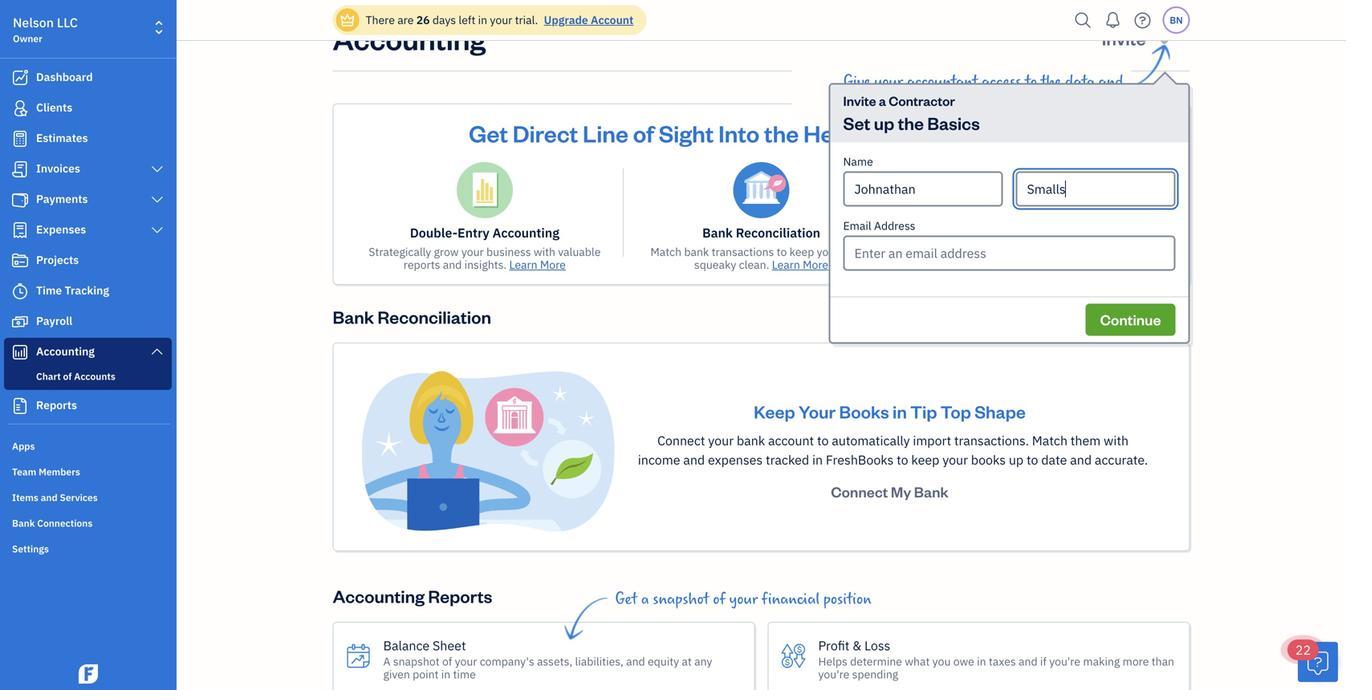Task type: locate. For each thing, give the bounding box(es) containing it.
0 horizontal spatial match
[[651, 244, 682, 259]]

0 vertical spatial chart
[[1045, 224, 1078, 241]]

the right accounts
[[1139, 244, 1156, 259]]

0 horizontal spatial chart
[[36, 370, 61, 383]]

and inside main element
[[41, 491, 58, 504]]

books
[[842, 244, 872, 259], [971, 452, 1006, 468]]

bank inside "match bank transactions to keep your books squeaky clean."
[[684, 244, 709, 259]]

reconciliation
[[736, 224, 821, 241], [378, 305, 491, 328]]

chart down first name text box
[[925, 257, 953, 272]]

and down the journal entries and chart of accounts
[[1035, 244, 1054, 259]]

0 vertical spatial reports
[[36, 398, 77, 413]]

and up need
[[1099, 73, 1124, 91]]

0 horizontal spatial learn more
[[509, 257, 566, 272]]

chart inside main element
[[36, 370, 61, 383]]

1 horizontal spatial with
[[1018, 257, 1039, 272]]

to inside "match bank transactions to keep your books squeaky clean."
[[777, 244, 787, 259]]

bank inside main element
[[12, 517, 35, 530]]

and down them
[[1070, 452, 1092, 468]]

1 horizontal spatial learn
[[772, 257, 800, 272]]

bank reconciliation down strategically
[[333, 305, 491, 328]]

settings link
[[4, 536, 172, 560]]

in left time
[[441, 667, 451, 682]]

1 vertical spatial connect
[[831, 483, 888, 501]]

in left tip
[[893, 400, 907, 423]]

0 horizontal spatial learn
[[509, 257, 538, 272]]

of left financial
[[713, 591, 726, 609]]

1 vertical spatial invite
[[843, 92, 876, 109]]

any
[[695, 654, 712, 669]]

0 vertical spatial get
[[469, 118, 508, 148]]

bank up expenses at the bottom right of page
[[737, 432, 765, 449]]

a inside invite a contractor set up the basics
[[879, 92, 886, 109]]

get for get direct line of sight into the health of your business
[[469, 118, 508, 148]]

more right business
[[540, 257, 566, 272]]

match
[[651, 244, 682, 259], [1032, 432, 1068, 449]]

2 learn more from the left
[[772, 257, 829, 272]]

your down contractor
[[905, 118, 954, 148]]

your right give
[[875, 73, 903, 91]]

your right the clean.
[[817, 244, 839, 259]]

to left date
[[1027, 452, 1038, 468]]

more for bank reconciliation
[[803, 257, 829, 272]]

with inside create journal entries and edit accounts in the chart of accounts with
[[1018, 257, 1039, 272]]

0 horizontal spatial accounts
[[74, 370, 116, 383]]

contractor
[[889, 92, 955, 109]]

1 vertical spatial chevron large down image
[[150, 193, 165, 206]]

1 chevron large down image from the top
[[150, 163, 165, 176]]

26
[[416, 12, 430, 27]]

Last Name text field
[[1016, 171, 1176, 207]]

1 vertical spatial get
[[615, 591, 637, 609]]

connect your bank account to begin matching your bank transactions image
[[359, 369, 616, 533]]

1 vertical spatial bank
[[737, 432, 765, 449]]

strategically grow your business with valuable reports and insights.
[[369, 244, 601, 272]]

address
[[874, 218, 916, 233]]

chevron large down image up payments link
[[150, 163, 165, 176]]

learn more right the clean.
[[772, 257, 829, 272]]

2 chevron large down image from the top
[[150, 193, 165, 206]]

keep inside "match bank transactions to keep your books squeaky clean."
[[790, 244, 814, 259]]

invite down give
[[843, 92, 876, 109]]

0 vertical spatial connect
[[657, 432, 705, 449]]

0 horizontal spatial you're
[[818, 667, 850, 682]]

0 horizontal spatial snapshot
[[393, 654, 440, 669]]

expenses
[[708, 452, 763, 468]]

get up liabilities,
[[615, 591, 637, 609]]

2 horizontal spatial chart
[[1045, 224, 1078, 241]]

1 horizontal spatial learn more
[[772, 257, 829, 272]]

1 horizontal spatial bank reconciliation
[[702, 224, 821, 241]]

strategically
[[369, 244, 431, 259]]

0 vertical spatial a
[[879, 92, 886, 109]]

0 horizontal spatial books
[[842, 244, 872, 259]]

than
[[1152, 654, 1175, 669]]

settings
[[12, 543, 49, 556]]

a for set
[[879, 92, 886, 109]]

1 horizontal spatial reports
[[1014, 92, 1057, 110]]

team members link
[[4, 459, 172, 483]]

in right owe
[[977, 654, 986, 669]]

1 vertical spatial keep
[[912, 452, 940, 468]]

bank down items at left bottom
[[12, 517, 35, 530]]

give your accountant access to the data and reports they need
[[844, 73, 1124, 110]]

services
[[60, 491, 98, 504]]

you're right if
[[1049, 654, 1081, 669]]

0 vertical spatial books
[[842, 244, 872, 259]]

books down email
[[842, 244, 872, 259]]

in right tracked
[[812, 452, 823, 468]]

reports down the access
[[1014, 92, 1057, 110]]

of left time
[[442, 654, 452, 669]]

and left insights.
[[443, 257, 462, 272]]

search image
[[1071, 8, 1096, 33]]

expenses link
[[4, 216, 172, 245]]

accounts down accounting link
[[74, 370, 116, 383]]

learn right the clean.
[[772, 257, 800, 272]]

invite left chevrondown image
[[1102, 27, 1146, 50]]

you're
[[1049, 654, 1081, 669], [818, 667, 850, 682]]

double-entry accounting image
[[457, 162, 513, 218]]

the down contractor
[[898, 112, 924, 134]]

0 horizontal spatial reports
[[404, 257, 440, 272]]

in inside create journal entries and edit accounts in the chart of accounts with
[[1127, 244, 1137, 259]]

and right items at left bottom
[[41, 491, 58, 504]]

2 vertical spatial chevron large down image
[[150, 224, 165, 237]]

keep down import
[[912, 452, 940, 468]]

main element
[[0, 0, 217, 690]]

more
[[540, 257, 566, 272], [803, 257, 829, 272]]

clean.
[[739, 257, 769, 272]]

0 vertical spatial journal
[[926, 224, 971, 241]]

reports inside main element
[[36, 398, 77, 413]]

bank left transactions
[[684, 244, 709, 259]]

keep
[[754, 400, 795, 423]]

and left if
[[1019, 654, 1038, 669]]

reconciliation down "grow"
[[378, 305, 491, 328]]

accounts
[[1079, 244, 1125, 259]]

a up equity
[[641, 591, 649, 609]]

at
[[682, 654, 692, 669]]

import
[[913, 432, 951, 449]]

0 horizontal spatial reconciliation
[[378, 305, 491, 328]]

snapshot up 'at'
[[653, 591, 709, 609]]

up inside the connect your bank account to automatically import transactions. match them with income and expenses tracked in freshbooks to keep your books up to date and accurate.
[[1009, 452, 1024, 468]]

match left squeaky
[[651, 244, 682, 259]]

books down transactions.
[[971, 452, 1006, 468]]

1 horizontal spatial keep
[[912, 452, 940, 468]]

insights.
[[465, 257, 507, 272]]

1 vertical spatial match
[[1032, 432, 1068, 449]]

you're down profit
[[818, 667, 850, 682]]

entry
[[458, 224, 490, 241]]

bank right my
[[914, 483, 949, 501]]

the left 'data'
[[1041, 73, 1062, 91]]

journal entries and chart of accounts
[[926, 224, 1151, 241]]

dashboard link
[[4, 63, 172, 92]]

1 horizontal spatial a
[[879, 92, 886, 109]]

of right create
[[956, 257, 965, 272]]

get left direct
[[469, 118, 508, 148]]

upgrade account link
[[541, 12, 634, 27]]

email address
[[843, 218, 916, 233]]

squeaky
[[694, 257, 736, 272]]

and up create journal entries and edit accounts in the chart of accounts with
[[1019, 224, 1042, 241]]

1 vertical spatial up
[[1009, 452, 1024, 468]]

your up account on the right bottom of the page
[[799, 400, 836, 423]]

more
[[1123, 654, 1149, 669]]

0 horizontal spatial up
[[874, 112, 895, 134]]

2 vertical spatial chart
[[36, 370, 61, 383]]

3 chevron large down image from the top
[[150, 224, 165, 237]]

invite a contractor set up the basics
[[843, 92, 980, 134]]

0 vertical spatial invite
[[1102, 27, 1146, 50]]

0 vertical spatial match
[[651, 244, 682, 259]]

chevron large down image
[[150, 163, 165, 176], [150, 193, 165, 206], [150, 224, 165, 237]]

accounts right create
[[968, 257, 1015, 272]]

and inside give your accountant access to the data and reports they need
[[1099, 73, 1124, 91]]

owe
[[954, 654, 975, 669]]

2 learn from the left
[[772, 257, 800, 272]]

chevron large down image
[[150, 345, 165, 358]]

to right the access
[[1025, 73, 1037, 91]]

timer image
[[10, 283, 30, 299]]

bank connections link
[[4, 511, 172, 535]]

0 horizontal spatial bank
[[684, 244, 709, 259]]

connect down freshbooks
[[831, 483, 888, 501]]

1 horizontal spatial chart
[[925, 257, 953, 272]]

learn right insights.
[[509, 257, 538, 272]]

0 horizontal spatial a
[[641, 591, 649, 609]]

chevron large down image up expenses "link"
[[150, 193, 165, 206]]

payment image
[[10, 192, 30, 208]]

to right the clean.
[[777, 244, 787, 259]]

1 vertical spatial reports
[[404, 257, 440, 272]]

the
[[1041, 73, 1062, 91], [898, 112, 924, 134], [764, 118, 799, 148], [1139, 244, 1156, 259]]

time tracking
[[36, 283, 109, 298]]

automatically
[[832, 432, 910, 449]]

balance sheet a snapshot of your company's assets, liabilities, and equity at any given point in time
[[383, 638, 712, 682]]

1 vertical spatial entries
[[997, 244, 1033, 259]]

books inside "match bank transactions to keep your books squeaky clean."
[[842, 244, 872, 259]]

journal up create
[[926, 224, 971, 241]]

accounts up accounts
[[1095, 224, 1151, 241]]

learn more for bank reconciliation
[[772, 257, 829, 272]]

accounting
[[333, 19, 486, 57], [493, 224, 560, 241], [1094, 257, 1151, 272], [36, 344, 95, 359], [333, 585, 425, 608]]

1 horizontal spatial snapshot
[[653, 591, 709, 609]]

get for get a snapshot of your financial position
[[615, 591, 637, 609]]

0 vertical spatial your
[[905, 118, 954, 148]]

they
[[1061, 92, 1090, 110]]

learn
[[509, 257, 538, 272], [772, 257, 800, 272]]

1 horizontal spatial connect
[[831, 483, 888, 501]]

chevron large down image for invoices
[[150, 163, 165, 176]]

1 horizontal spatial get
[[615, 591, 637, 609]]

keep
[[790, 244, 814, 259], [912, 452, 940, 468]]

0 vertical spatial reports
[[1014, 92, 1057, 110]]

1 vertical spatial chart
[[925, 257, 953, 272]]

0 vertical spatial up
[[874, 112, 895, 134]]

0 vertical spatial bank
[[684, 244, 709, 259]]

journal right create
[[957, 244, 995, 259]]

business
[[959, 118, 1054, 148]]

into
[[719, 118, 760, 148]]

0 horizontal spatial bank reconciliation
[[333, 305, 491, 328]]

with up accurate.
[[1104, 432, 1129, 449]]

0 vertical spatial reconciliation
[[736, 224, 821, 241]]

account
[[591, 12, 634, 27]]

1 horizontal spatial match
[[1032, 432, 1068, 449]]

your
[[490, 12, 512, 27], [875, 73, 903, 91], [461, 244, 484, 259], [817, 244, 839, 259], [708, 432, 734, 449], [943, 452, 968, 468], [729, 591, 758, 609], [455, 654, 477, 669]]

journal
[[926, 224, 971, 241], [957, 244, 995, 259]]

0 vertical spatial keep
[[790, 244, 814, 259]]

members
[[39, 466, 80, 478]]

company's
[[480, 654, 534, 669]]

1 horizontal spatial bank
[[737, 432, 765, 449]]

reports down chart of accounts
[[36, 398, 77, 413]]

accounts
[[1095, 224, 1151, 241], [968, 257, 1015, 272], [74, 370, 116, 383]]

1 vertical spatial a
[[641, 591, 649, 609]]

0 vertical spatial snapshot
[[653, 591, 709, 609]]

health
[[804, 118, 874, 148]]

freshbooks
[[826, 452, 894, 468]]

0 vertical spatial chevron large down image
[[150, 163, 165, 176]]

resource center badge image
[[1298, 642, 1338, 682]]

1 horizontal spatial accounts
[[968, 257, 1015, 272]]

chevrondown image
[[1154, 27, 1176, 50]]

balance
[[383, 638, 430, 654]]

in right accounts
[[1127, 244, 1137, 259]]

to up my
[[897, 452, 909, 468]]

your left "company's"
[[455, 654, 477, 669]]

0 vertical spatial entries
[[974, 224, 1016, 241]]

learn more right insights.
[[509, 257, 566, 272]]

books
[[839, 400, 889, 423]]

with left "valuable"
[[534, 244, 556, 259]]

&
[[853, 638, 862, 654]]

chevron large down image inside payments link
[[150, 193, 165, 206]]

0 horizontal spatial invite
[[843, 92, 876, 109]]

1 horizontal spatial more
[[803, 257, 829, 272]]

your inside "match bank transactions to keep your books squeaky clean."
[[817, 244, 839, 259]]

keep your books in tip top shape
[[754, 400, 1026, 423]]

0 horizontal spatial get
[[469, 118, 508, 148]]

0 horizontal spatial reports
[[36, 398, 77, 413]]

2 more from the left
[[803, 257, 829, 272]]

upgrade
[[544, 12, 588, 27]]

your inside 'balance sheet a snapshot of your company's assets, liabilities, and equity at any given point in time'
[[455, 654, 477, 669]]

1 vertical spatial journal
[[957, 244, 995, 259]]

left
[[459, 12, 476, 27]]

1 horizontal spatial invite
[[1102, 27, 1146, 50]]

2 vertical spatial accounts
[[74, 370, 116, 383]]

accountant
[[907, 73, 978, 91]]

notifications image
[[1100, 4, 1126, 36]]

give
[[844, 73, 871, 91]]

entries inside create journal entries and edit accounts in the chart of accounts with
[[997, 244, 1033, 259]]

entries down the journal entries and chart of accounts
[[997, 244, 1033, 259]]

match bank transactions to keep your books squeaky clean.
[[651, 244, 872, 272]]

with inside the connect your bank account to automatically import transactions. match them with income and expenses tracked in freshbooks to keep your books up to date and accurate.
[[1104, 432, 1129, 449]]

up right the set
[[874, 112, 895, 134]]

1 more from the left
[[540, 257, 566, 272]]

with down the journal entries and chart of accounts
[[1018, 257, 1039, 272]]

a left contractor
[[879, 92, 886, 109]]

your left financial
[[729, 591, 758, 609]]

project image
[[10, 253, 30, 269]]

1 learn from the left
[[509, 257, 538, 272]]

0 horizontal spatial connect
[[657, 432, 705, 449]]

double-
[[410, 224, 458, 241]]

of
[[633, 118, 654, 148], [879, 118, 900, 148], [1081, 224, 1092, 241], [956, 257, 965, 272], [63, 370, 72, 383], [713, 591, 726, 609], [442, 654, 452, 669]]

reports down double-
[[404, 257, 440, 272]]

2 horizontal spatial accounts
[[1095, 224, 1151, 241]]

your down import
[[943, 452, 968, 468]]

1 vertical spatial accounts
[[968, 257, 1015, 272]]

bank reconciliation up "match bank transactions to keep your books squeaky clean."
[[702, 224, 821, 241]]

1 horizontal spatial reports
[[428, 585, 492, 608]]

1 vertical spatial books
[[971, 452, 1006, 468]]

bank inside the connect your bank account to automatically import transactions. match them with income and expenses tracked in freshbooks to keep your books up to date and accurate.
[[737, 432, 765, 449]]

match inside the connect your bank account to automatically import transactions. match them with income and expenses tracked in freshbooks to keep your books up to date and accurate.
[[1032, 432, 1068, 449]]

0 horizontal spatial keep
[[790, 244, 814, 259]]

your down entry
[[461, 244, 484, 259]]

0 horizontal spatial your
[[799, 400, 836, 423]]

reconciliation up "match bank transactions to keep your books squeaky clean."
[[736, 224, 821, 241]]

match up date
[[1032, 432, 1068, 449]]

0 horizontal spatial with
[[534, 244, 556, 259]]

chart down accounting link
[[36, 370, 61, 383]]

1 vertical spatial your
[[799, 400, 836, 423]]

invoices
[[36, 161, 80, 176]]

invite inside invite a contractor set up the basics
[[843, 92, 876, 109]]

entries up create journal entries and edit accounts in the chart of accounts with
[[974, 224, 1016, 241]]

connect inside 'button'
[[831, 483, 888, 501]]

and left equity
[[626, 654, 645, 669]]

profit
[[818, 638, 850, 654]]

1 vertical spatial snapshot
[[393, 654, 440, 669]]

1 horizontal spatial your
[[905, 118, 954, 148]]

and inside 'balance sheet a snapshot of your company's assets, liabilities, and equity at any given point in time'
[[626, 654, 645, 669]]

expenses
[[36, 222, 86, 237]]

chevron large down image down payments link
[[150, 224, 165, 237]]

client image
[[10, 100, 30, 116]]

of down accounting link
[[63, 370, 72, 383]]

1 learn more from the left
[[509, 257, 566, 272]]

keep right the clean.
[[790, 244, 814, 259]]

more right the clean.
[[803, 257, 829, 272]]

connect inside the connect your bank account to automatically import transactions. match them with income and expenses tracked in freshbooks to keep your books up to date and accurate.
[[657, 432, 705, 449]]

and inside strategically grow your business with valuable reports and insights.
[[443, 257, 462, 272]]

up down transactions.
[[1009, 452, 1024, 468]]

invite inside dropdown button
[[1102, 27, 1146, 50]]

1 horizontal spatial books
[[971, 452, 1006, 468]]

get direct line of sight into the health of your business
[[469, 118, 1054, 148]]

connect up income
[[657, 432, 705, 449]]

in right the left
[[478, 12, 487, 27]]

1 horizontal spatial reconciliation
[[736, 224, 821, 241]]

reports up sheet on the bottom of the page
[[428, 585, 492, 608]]

chart up 'edit'
[[1045, 224, 1078, 241]]

0 horizontal spatial more
[[540, 257, 566, 272]]

time tracking link
[[4, 277, 172, 306]]

projects
[[36, 252, 79, 267]]

team
[[12, 466, 36, 478]]

2 horizontal spatial with
[[1104, 432, 1129, 449]]

reports inside give your accountant access to the data and reports they need
[[1014, 92, 1057, 110]]

time
[[36, 283, 62, 298]]

snapshot right a
[[393, 654, 440, 669]]

1 horizontal spatial up
[[1009, 452, 1024, 468]]



Task type: vqa. For each thing, say whether or not it's contained in the screenshot.
The Kp
no



Task type: describe. For each thing, give the bounding box(es) containing it.
accounting link
[[4, 338, 172, 367]]

freshbooks image
[[75, 665, 101, 684]]

double-entry accounting
[[410, 224, 560, 241]]

payments link
[[4, 185, 172, 214]]

estimate image
[[10, 131, 30, 147]]

transactions.
[[954, 432, 1029, 449]]

chevron large down image for expenses
[[150, 224, 165, 237]]

your inside give your accountant access to the data and reports they need
[[875, 73, 903, 91]]

in inside the connect your bank account to automatically import transactions. match them with income and expenses tracked in freshbooks to keep your books up to date and accurate.
[[812, 452, 823, 468]]

making
[[1083, 654, 1120, 669]]

your left trial. at the top of the page
[[490, 12, 512, 27]]

liabilities,
[[575, 654, 624, 669]]

helps
[[818, 654, 848, 669]]

the inside create journal entries and edit accounts in the chart of accounts with
[[1139, 244, 1156, 259]]

in inside profit & loss helps determine what you owe in taxes and if you're making more than you're spending
[[977, 654, 986, 669]]

there are 26 days left in your trial. upgrade account
[[366, 12, 634, 27]]

tip
[[911, 400, 937, 423]]

money image
[[10, 314, 30, 330]]

connect my bank
[[831, 483, 949, 501]]

estimates link
[[4, 124, 172, 153]]

my
[[891, 483, 911, 501]]

clients
[[36, 100, 72, 115]]

the right into
[[764, 118, 799, 148]]

Enter an email address text field
[[843, 236, 1176, 271]]

items and services
[[12, 491, 98, 504]]

invoice image
[[10, 161, 30, 177]]

clients link
[[4, 94, 172, 123]]

journal entries and chart of accounts image
[[1010, 162, 1066, 218]]

determine
[[850, 654, 902, 669]]

snapshot inside 'balance sheet a snapshot of your company's assets, liabilities, and equity at any given point in time'
[[393, 654, 440, 669]]

business
[[487, 244, 531, 259]]

shape
[[975, 400, 1026, 423]]

chart inside create journal entries and edit accounts in the chart of accounts with
[[925, 257, 953, 272]]

journal inside create journal entries and edit accounts in the chart of accounts with
[[957, 244, 995, 259]]

chart of accounts link
[[7, 367, 169, 386]]

you
[[933, 654, 951, 669]]

email
[[843, 218, 872, 233]]

tracked
[[766, 452, 809, 468]]

create journal entries and edit accounts in the chart of accounts with
[[921, 244, 1156, 272]]

books inside the connect your bank account to automatically import transactions. match them with income and expenses tracked in freshbooks to keep your books up to date and accurate.
[[971, 452, 1006, 468]]

dashboard
[[36, 69, 93, 84]]

to inside give your accountant access to the data and reports they need
[[1025, 73, 1037, 91]]

go to help image
[[1130, 8, 1156, 33]]

valuable
[[558, 244, 601, 259]]

name
[[843, 154, 873, 169]]

First Name text field
[[843, 171, 1003, 207]]

up inside invite a contractor set up the basics
[[874, 112, 895, 134]]

connect my bank button
[[817, 476, 963, 508]]

of inside main element
[[63, 370, 72, 383]]

dashboard image
[[10, 70, 30, 86]]

more for double-entry accounting
[[540, 257, 566, 272]]

the inside invite a contractor set up the basics
[[898, 112, 924, 134]]

projects link
[[4, 246, 172, 275]]

your inside strategically grow your business with valuable reports and insights.
[[461, 244, 484, 259]]

given
[[383, 667, 410, 682]]

assets,
[[537, 654, 573, 669]]

1 vertical spatial reconciliation
[[378, 305, 491, 328]]

apps
[[12, 440, 35, 453]]

items and services link
[[4, 485, 172, 509]]

there
[[366, 12, 395, 27]]

1 vertical spatial reports
[[428, 585, 492, 608]]

transactions
[[712, 244, 774, 259]]

1 vertical spatial bank reconciliation
[[333, 305, 491, 328]]

invite for invite
[[1102, 27, 1146, 50]]

estimates
[[36, 130, 88, 145]]

0 vertical spatial bank reconciliation
[[702, 224, 821, 241]]

bn button
[[1163, 6, 1190, 34]]

bank reconciliation image
[[733, 162, 790, 218]]

nelson llc owner
[[13, 14, 78, 45]]

connect for your
[[657, 432, 705, 449]]

and inside create journal entries and edit accounts in the chart of accounts with
[[1035, 244, 1054, 259]]

sight
[[659, 118, 714, 148]]

a for of
[[641, 591, 649, 609]]

accounts inside main element
[[74, 370, 116, 383]]

top
[[941, 400, 971, 423]]

invite button
[[1088, 19, 1190, 58]]

learn for entry
[[509, 257, 538, 272]]

nelson
[[13, 14, 54, 31]]

of up accounts
[[1081, 224, 1092, 241]]

financial
[[762, 591, 820, 609]]

grow
[[434, 244, 459, 259]]

0 vertical spatial accounts
[[1095, 224, 1151, 241]]

income
[[638, 452, 680, 468]]

match inside "match bank transactions to keep your books squeaky clean."
[[651, 244, 682, 259]]

set
[[843, 112, 871, 134]]

bank inside 'button'
[[914, 483, 949, 501]]

accounts inside create journal entries and edit accounts in the chart of accounts with
[[968, 257, 1015, 272]]

chart image
[[10, 344, 30, 360]]

to right account on the right bottom of the page
[[817, 432, 829, 449]]

sheet
[[433, 638, 466, 654]]

bn
[[1170, 14, 1183, 26]]

point
[[413, 667, 439, 682]]

basics
[[928, 112, 980, 134]]

bank connections
[[12, 517, 93, 530]]

continue
[[1100, 310, 1161, 329]]

learn for reconciliation
[[772, 257, 800, 272]]

advanced accounting
[[1042, 257, 1151, 272]]

and inside profit & loss helps determine what you owe in taxes and if you're making more than you're spending
[[1019, 654, 1038, 669]]

bank down strategically
[[333, 305, 374, 328]]

22 button
[[1288, 640, 1338, 682]]

in inside 'balance sheet a snapshot of your company's assets, liabilities, and equity at any given point in time'
[[441, 667, 451, 682]]

owner
[[13, 32, 42, 45]]

expense image
[[10, 222, 30, 238]]

position
[[824, 591, 872, 609]]

of right the set
[[879, 118, 900, 148]]

taxes
[[989, 654, 1016, 669]]

1 horizontal spatial you're
[[1049, 654, 1081, 669]]

accounting reports
[[333, 585, 492, 608]]

connect for my
[[831, 483, 888, 501]]

if
[[1040, 654, 1047, 669]]

of inside create journal entries and edit accounts in the chart of accounts with
[[956, 257, 965, 272]]

and right income
[[683, 452, 705, 468]]

learn more for double-entry accounting
[[509, 257, 566, 272]]

report image
[[10, 398, 30, 414]]

continue button
[[1086, 304, 1176, 336]]

chevron large down image for payments
[[150, 193, 165, 206]]

of inside 'balance sheet a snapshot of your company's assets, liabilities, and equity at any given point in time'
[[442, 654, 452, 669]]

22
[[1296, 642, 1311, 659]]

crown image
[[339, 12, 356, 29]]

connect your bank account to automatically import transactions. match them with income and expenses tracked in freshbooks to keep your books up to date and accurate.
[[638, 432, 1148, 468]]

advanced
[[1042, 257, 1092, 272]]

reports inside strategically grow your business with valuable reports and insights.
[[404, 257, 440, 272]]

date
[[1042, 452, 1067, 468]]

need
[[1094, 92, 1124, 110]]

bank up transactions
[[702, 224, 733, 241]]

of right line
[[633, 118, 654, 148]]

connections
[[37, 517, 93, 530]]

are
[[398, 12, 414, 27]]

payroll link
[[4, 307, 172, 336]]

the inside give your accountant access to the data and reports they need
[[1041, 73, 1062, 91]]

edit
[[1057, 244, 1076, 259]]

accounting inside main element
[[36, 344, 95, 359]]

what
[[905, 654, 930, 669]]

invite for invite a contractor set up the basics
[[843, 92, 876, 109]]

trial.
[[515, 12, 538, 27]]

your up expenses at the bottom right of page
[[708, 432, 734, 449]]

a
[[383, 654, 391, 669]]

time
[[453, 667, 476, 682]]

chart of accounts
[[36, 370, 116, 383]]

keep inside the connect your bank account to automatically import transactions. match them with income and expenses tracked in freshbooks to keep your books up to date and accurate.
[[912, 452, 940, 468]]

with inside strategically grow your business with valuable reports and insights.
[[534, 244, 556, 259]]



